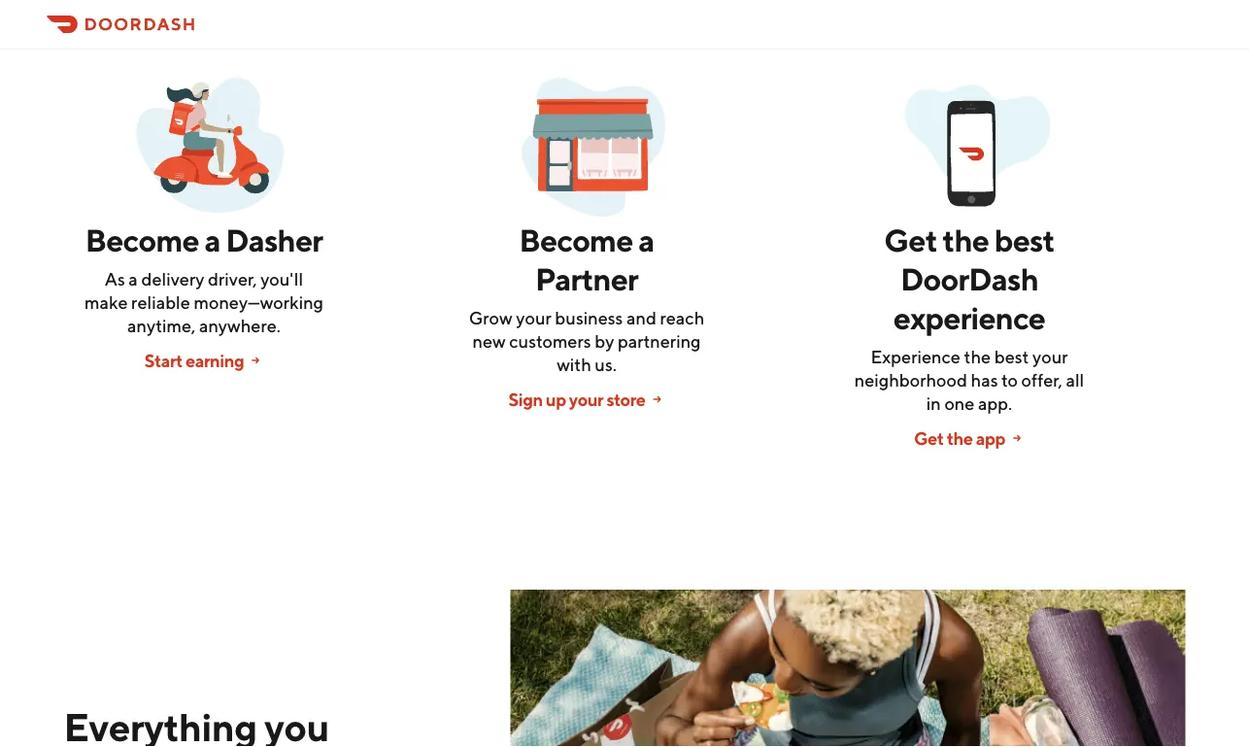 Task type: describe. For each thing, give the bounding box(es) containing it.
start
[[145, 350, 183, 371]]

one
[[945, 393, 975, 414]]

the for your
[[965, 346, 991, 367]]

a for partner
[[639, 222, 654, 259]]

your inside button
[[569, 389, 604, 410]]

get the app
[[915, 428, 1006, 449]]

grow your business and reach new customers by partnering with us.
[[469, 308, 705, 375]]

start earning
[[145, 350, 244, 371]]

customers
[[510, 331, 591, 352]]

get for get the app
[[915, 428, 944, 449]]

best for your
[[995, 346, 1030, 367]]

reliable
[[131, 292, 190, 313]]

anywhere.
[[199, 315, 281, 336]]

business
[[555, 308, 623, 328]]

make
[[85, 292, 128, 313]]

get the best doordash experience image
[[902, 71, 1052, 221]]

store
[[607, 389, 646, 410]]

us.
[[595, 354, 617, 375]]

all
[[1067, 370, 1085, 391]]

a for delivery
[[129, 269, 138, 290]]

doordash
[[901, 261, 1039, 297]]

app
[[976, 428, 1006, 449]]

partner
[[536, 261, 638, 297]]

with
[[557, 354, 592, 375]]

partnering
[[618, 331, 701, 352]]

experience
[[894, 300, 1046, 336]]

as a delivery driver, you'll make reliable money—working anytime, anywhere.
[[85, 269, 324, 336]]

become a dasher image
[[136, 71, 286, 221]]

new
[[473, 331, 506, 352]]

become for become a partner
[[520, 222, 633, 259]]

start earning button
[[83, 349, 326, 373]]

become a dasher
[[85, 222, 323, 259]]

money—working
[[194, 292, 324, 313]]

sign up your store
[[509, 389, 646, 410]]



Task type: locate. For each thing, give the bounding box(es) containing it.
0 vertical spatial get
[[885, 222, 938, 259]]

become for become a dasher
[[85, 222, 199, 259]]

everything you crave, delivered. image
[[511, 590, 1186, 747]]

your up the customers
[[516, 308, 552, 328]]

a
[[205, 222, 220, 259], [639, 222, 654, 259], [129, 269, 138, 290]]

1 vertical spatial your
[[1033, 346, 1069, 367]]

1 become from the left
[[85, 222, 199, 259]]

the up has
[[965, 346, 991, 367]]

driver,
[[208, 269, 257, 290]]

best
[[995, 222, 1055, 259], [995, 346, 1030, 367]]

anytime,
[[127, 315, 196, 336]]

your
[[516, 308, 552, 328], [1033, 346, 1069, 367], [569, 389, 604, 410]]

0 vertical spatial best
[[995, 222, 1055, 259]]

0 horizontal spatial a
[[129, 269, 138, 290]]

2 best from the top
[[995, 346, 1030, 367]]

2 vertical spatial your
[[569, 389, 604, 410]]

grow
[[469, 308, 513, 328]]

the
[[943, 222, 989, 259], [965, 346, 991, 367], [947, 428, 973, 449]]

get the app button
[[848, 427, 1091, 450]]

get for get the best doordash experience
[[885, 222, 938, 259]]

to
[[1002, 370, 1019, 391]]

best up doordash
[[995, 222, 1055, 259]]

sign up your store button
[[466, 388, 708, 412]]

experience the best your neighborhood has to offer, all in one app.
[[855, 346, 1085, 414]]

your inside experience the best your neighborhood has to offer, all in one app.
[[1033, 346, 1069, 367]]

sign
[[509, 389, 543, 410]]

1 vertical spatial best
[[995, 346, 1030, 367]]

best inside experience the best your neighborhood has to offer, all in one app.
[[995, 346, 1030, 367]]

1 best from the top
[[995, 222, 1055, 259]]

you'll
[[261, 269, 303, 290]]

become a partner image
[[519, 71, 669, 221]]

up
[[546, 389, 566, 410]]

offer,
[[1022, 370, 1063, 391]]

1 horizontal spatial a
[[205, 222, 220, 259]]

2 horizontal spatial a
[[639, 222, 654, 259]]

best inside the "get the best doordash experience"
[[995, 222, 1055, 259]]

earning
[[186, 350, 244, 371]]

become a partner
[[520, 222, 654, 297]]

2 horizontal spatial your
[[1033, 346, 1069, 367]]

the for doordash
[[943, 222, 989, 259]]

a up driver,
[[205, 222, 220, 259]]

become up as
[[85, 222, 199, 259]]

get inside the "get the best doordash experience"
[[885, 222, 938, 259]]

the inside experience the best your neighborhood has to offer, all in one app.
[[965, 346, 991, 367]]

and
[[627, 308, 657, 328]]

become inside become a partner
[[520, 222, 633, 259]]

experience
[[871, 346, 961, 367]]

has
[[971, 370, 999, 391]]

the inside the "get the best doordash experience"
[[943, 222, 989, 259]]

best for doordash
[[995, 222, 1055, 259]]

0 horizontal spatial your
[[516, 308, 552, 328]]

delivery
[[141, 269, 204, 290]]

a inside as a delivery driver, you'll make reliable money—working anytime, anywhere.
[[129, 269, 138, 290]]

get down in
[[915, 428, 944, 449]]

get the best doordash experience
[[885, 222, 1055, 336]]

your up offer,
[[1033, 346, 1069, 367]]

2 vertical spatial the
[[947, 428, 973, 449]]

1 horizontal spatial become
[[520, 222, 633, 259]]

a up "and"
[[639, 222, 654, 259]]

as
[[105, 269, 125, 290]]

0 vertical spatial your
[[516, 308, 552, 328]]

the left the app
[[947, 428, 973, 449]]

the inside button
[[947, 428, 973, 449]]

app.
[[979, 393, 1013, 414]]

1 vertical spatial get
[[915, 428, 944, 449]]

become
[[85, 222, 199, 259], [520, 222, 633, 259]]

the up doordash
[[943, 222, 989, 259]]

0 horizontal spatial become
[[85, 222, 199, 259]]

your inside grow your business and reach new customers by partnering with us.
[[516, 308, 552, 328]]

get up doordash
[[885, 222, 938, 259]]

get
[[885, 222, 938, 259], [915, 428, 944, 449]]

get inside button
[[915, 428, 944, 449]]

0 vertical spatial the
[[943, 222, 989, 259]]

best up to
[[995, 346, 1030, 367]]

1 vertical spatial the
[[965, 346, 991, 367]]

reach
[[660, 308, 705, 328]]

by
[[595, 331, 615, 352]]

your right the up
[[569, 389, 604, 410]]

become up partner
[[520, 222, 633, 259]]

a right as
[[129, 269, 138, 290]]

1 horizontal spatial your
[[569, 389, 604, 410]]

a inside become a partner
[[639, 222, 654, 259]]

in
[[927, 393, 942, 414]]

a for dasher
[[205, 222, 220, 259]]

dasher
[[226, 222, 323, 259]]

2 become from the left
[[520, 222, 633, 259]]

neighborhood
[[855, 370, 968, 391]]



Task type: vqa. For each thing, say whether or not it's contained in the screenshot.
Dasher
yes



